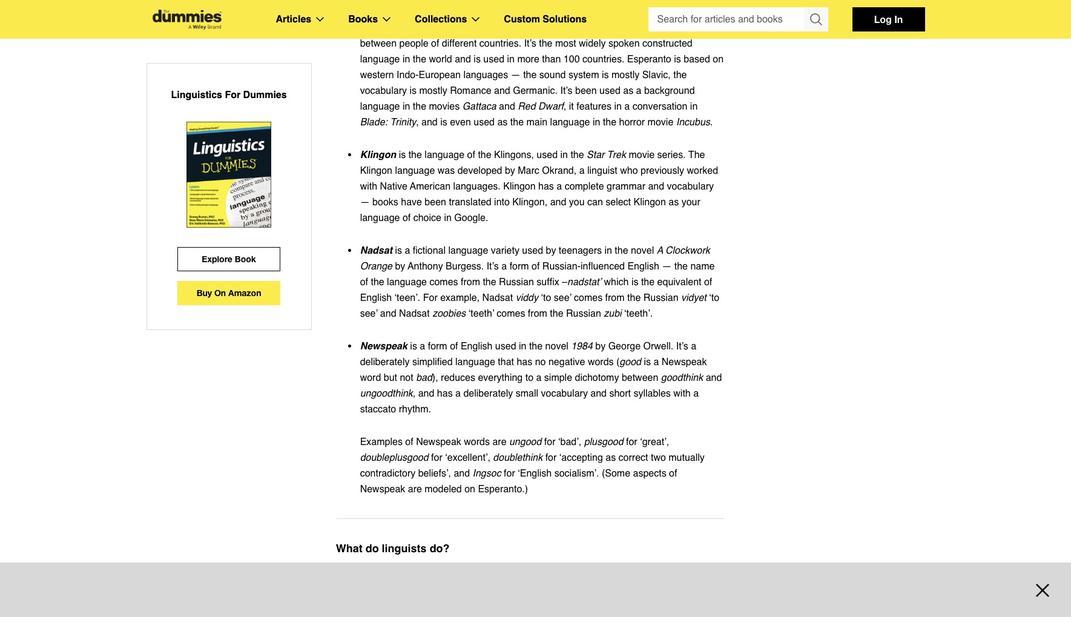Task type: describe. For each thing, give the bounding box(es) containing it.
a up 'simplified'
[[420, 341, 425, 352]]

and down previously
[[648, 181, 664, 192]]

ludwig
[[556, 22, 587, 33]]

books
[[372, 197, 398, 208]]

native
[[380, 181, 407, 192]]

is inside which is the equivalent of english 'teen'. for example, nadsat
[[631, 277, 638, 288]]

1 vertical spatial form
[[428, 341, 447, 352]]

to inside bad ), reduces everything to a simple dichotomy between goodthink and ungoodthink
[[525, 372, 533, 383]]

on inside for 'english socialism'. (some aspects of newspeak are modeled on esperanto.)
[[465, 484, 475, 495]]

a up complete at the top right
[[579, 165, 585, 176]]

on inside was invented in the late 1800s by ludwig zamenhof to foster harmony between people of different countries. it's the most widely spoken constructed language in the world and is used in more than 100 countries. esperanto is based on western indo-european languages — the sound system is mostly slavic, the vocabulary is mostly romance and germanic. it's been used as a background language in the movies
[[713, 54, 724, 65]]

developed
[[458, 165, 502, 176]]

from inside the by anthony burgess. it's a form of russian-influenced english — the name of the language comes from the russian suffix –
[[461, 277, 480, 288]]

what
[[336, 542, 362, 555]]

is up 'simplified'
[[410, 341, 417, 352]]

0 horizontal spatial mostly
[[419, 85, 447, 96]]

for up correct
[[626, 437, 637, 447]]

the up the influenced
[[615, 245, 628, 256]]

and down movies
[[421, 117, 438, 128]]

a left "fictional" at left top
[[405, 245, 410, 256]]

0 vertical spatial nadsat
[[360, 245, 392, 256]]

main
[[526, 117, 547, 128]]

examples
[[360, 437, 403, 447]]

in inside movie series. the klingon language was developed by marc okrand, a linguist who previously worked with native american languages. klingon has a complete grammar and vocabulary — books have been translated into klingon, and you can select klingon as your language of choice in google.
[[444, 213, 452, 223]]

bad ), reduces everything to a simple dichotomy between goodthink and ungoodthink
[[360, 372, 722, 399]]

beliefs',
[[418, 468, 451, 479]]

log
[[874, 13, 892, 25]]

in left more
[[507, 54, 515, 65]]

germanic.
[[513, 85, 558, 96]]

used up features
[[600, 85, 621, 96]]

series.
[[657, 150, 686, 160]]

english inside the by anthony burgess. it's a form of russian-influenced english — the name of the language comes from the russian suffix –
[[628, 261, 659, 272]]

gattaca
[[462, 101, 496, 112]]

1 vertical spatial ,
[[416, 117, 419, 128]]

of up suffix
[[532, 261, 540, 272]]

can
[[587, 197, 603, 208]]

newspeak inside examples of newspeak words are ungood for 'bad', plusgood for 'great', doubleplusgood for 'excellent', doublethink
[[416, 437, 461, 447]]

mutually
[[669, 452, 705, 463]]

newspeak inside is a newspeak word but not
[[662, 357, 707, 368]]

grammar
[[607, 181, 645, 192]]

movie inside gattaca and red dwarf , it features in a conversation in blade: trinity , and is even used as the main language in the horror movie incubus .
[[648, 117, 674, 128]]

complete
[[565, 181, 604, 192]]

0 vertical spatial novel
[[631, 245, 654, 256]]

is down constructed
[[674, 54, 681, 65]]

of inside for 'english socialism'. (some aspects of newspeak are modeled on esperanto.)
[[669, 468, 677, 479]]

for 'english socialism'. (some aspects of newspeak are modeled on esperanto.)
[[360, 468, 677, 495]]

it's up it
[[560, 85, 573, 96]]

the down open collections list image
[[480, 22, 493, 33]]

good
[[620, 357, 641, 368]]

and down bad
[[418, 388, 434, 399]]

of inside which is the equivalent of english 'teen'. for example, nadsat
[[704, 277, 712, 288]]

open book categories image
[[383, 17, 391, 22]]

used up languages
[[483, 54, 504, 65]]

than
[[542, 54, 561, 65]]

it's inside the by anthony burgess. it's a form of russian-influenced english — the name of the language comes from the russian suffix –
[[487, 261, 499, 272]]

a down goodthink
[[693, 388, 699, 399]]

and down languages
[[494, 85, 510, 96]]

in up okrand,
[[560, 150, 568, 160]]

a inside bad ), reduces everything to a simple dichotomy between goodthink and ungoodthink
[[536, 372, 542, 383]]

horror
[[619, 117, 645, 128]]

deliberately inside by george orwell. it's a deliberately simplified language that has no negative words (
[[360, 357, 410, 368]]

, inside , and has a deliberately small vocabulary and short syllables with a staccato rhythm.
[[413, 388, 416, 399]]

are inside for 'english socialism'. (some aspects of newspeak are modeled on esperanto.)
[[408, 484, 422, 495]]

for 'accepting as correct two mutually contradictory beliefs', and
[[360, 452, 705, 479]]

harmony
[[673, 22, 711, 33]]

was inside was invented in the late 1800s by ludwig zamenhof to foster harmony between people of different countries. it's the most widely spoken constructed language in the world and is used in more than 100 countries. esperanto is based on western indo-european languages — the sound system is mostly slavic, the vocabulary is mostly romance and germanic. it's been used as a background language in the movies
[[410, 22, 427, 33]]

been inside was invented in the late 1800s by ludwig zamenhof to foster harmony between people of different countries. it's the most widely spoken constructed language in the world and is used in more than 100 countries. esperanto is based on western indo-european languages — the sound system is mostly slavic, the vocabulary is mostly romance and germanic. it's been used as a background language in the movies
[[575, 85, 597, 96]]

trinity
[[390, 117, 416, 128]]

variety
[[491, 245, 519, 256]]

system
[[568, 70, 599, 81]]

star
[[587, 150, 605, 160]]

cookie consent banner dialog
[[0, 573, 1071, 617]]

movie inside movie series. the klingon language was developed by marc okrand, a linguist who previously worked with native american languages. klingon has a complete grammar and vocabulary — books have been translated into klingon, and you can select klingon as your language of choice in google.
[[629, 150, 655, 160]]

name
[[691, 261, 715, 272]]

vocabulary inside was invented in the late 1800s by ludwig zamenhof to foster harmony between people of different countries. it's the most widely spoken constructed language in the world and is used in more than 100 countries. esperanto is based on western indo-european languages — the sound system is mostly slavic, the vocabulary is mostly romance and germanic. it's been used as a background language in the movies
[[360, 85, 407, 96]]

equivalent
[[657, 277, 702, 288]]

european
[[419, 70, 461, 81]]

in down features
[[593, 117, 600, 128]]

and down dichotomy
[[591, 388, 607, 399]]

nadsat inside which is the equivalent of english 'teen'. for example, nadsat
[[482, 292, 513, 303]]

a inside was invented in the late 1800s by ludwig zamenhof to foster harmony between people of different countries. it's the most widely spoken constructed language in the world and is used in more than 100 countries. esperanto is based on western indo-european languages — the sound system is mostly slavic, the vocabulary is mostly romance and germanic. it's been used as a background language in the movies
[[636, 85, 642, 96]]

google.
[[454, 213, 488, 223]]

'teeth'.
[[624, 308, 653, 319]]

the down features
[[603, 117, 616, 128]]

buy on amazon link
[[177, 281, 280, 305]]

not
[[400, 372, 413, 383]]

klingon up native
[[360, 165, 392, 176]]

'english
[[518, 468, 552, 479]]

used inside gattaca and red dwarf , it features in a conversation in blade: trinity , and is even used as the main language in the horror movie incubus .
[[474, 117, 495, 128]]

logo image
[[146, 9, 227, 29]]

invented
[[430, 22, 467, 33]]

doubleplusgood
[[360, 452, 428, 463]]

aspects
[[633, 468, 666, 479]]

do?
[[430, 542, 450, 555]]

in up 'incubus'
[[690, 101, 698, 112]]

anthony
[[408, 261, 443, 272]]

you
[[569, 197, 585, 208]]

romance
[[450, 85, 491, 96]]

the left star
[[571, 150, 584, 160]]

see' inside 'to see' and nadsat
[[360, 308, 378, 319]]

which is the equivalent of english 'teen'. for example, nadsat
[[360, 277, 712, 303]]

1 horizontal spatial comes
[[497, 308, 525, 319]]

as inside for 'accepting as correct two mutually contradictory beliefs', and
[[606, 452, 616, 463]]

klingon is the language of the klingons, used in the star trek
[[360, 150, 626, 160]]

is up native
[[399, 150, 406, 160]]

, and has a deliberately small vocabulary and short syllables with a staccato rhythm.
[[360, 388, 699, 415]]

no
[[535, 357, 546, 368]]

is down indo- at the top of page
[[410, 85, 417, 96]]

'to see' and nadsat
[[360, 292, 719, 319]]

language inside by george orwell. it's a deliberately simplified language that has no negative words (
[[455, 357, 495, 368]]

the up background in the right of the page
[[673, 70, 687, 81]]

in up is a newspeak word but not at the bottom
[[519, 341, 526, 352]]

who
[[620, 165, 638, 176]]

and inside for 'accepting as correct two mutually contradictory beliefs', and
[[454, 468, 470, 479]]

klingon down the "blade:"
[[360, 150, 396, 160]]

explore book link
[[177, 247, 280, 271]]

language inside the by anthony burgess. it's a form of russian-influenced english — the name of the language comes from the russian suffix –
[[387, 277, 427, 288]]

movie series. the klingon language was developed by marc okrand, a linguist who previously worked with native american languages. klingon has a complete grammar and vocabulary — books have been translated into klingon, and you can select klingon as your language of choice in google.
[[360, 150, 718, 223]]

of up the developed
[[467, 150, 475, 160]]

of up 'simplified'
[[450, 341, 458, 352]]

a down okrand,
[[557, 181, 562, 192]]

previously
[[641, 165, 684, 176]]

is up languages
[[474, 54, 481, 65]]

klingons,
[[494, 150, 534, 160]]

george
[[608, 341, 641, 352]]

Search for articles and books text field
[[648, 7, 805, 31]]

ungoodthink
[[360, 388, 413, 399]]

simple
[[544, 372, 572, 383]]

the up than
[[539, 38, 553, 49]]

the down more
[[523, 70, 537, 81]]

solutions
[[543, 14, 587, 25]]

— inside movie series. the klingon language was developed by marc okrand, a linguist who previously worked with native american languages. klingon has a complete grammar and vocabulary — books have been translated into klingon, and you can select klingon as your language of choice in google.
[[360, 197, 370, 208]]

ingsoc
[[473, 468, 501, 479]]

deliberately inside , and has a deliberately small vocabulary and short syllables with a staccato rhythm.
[[463, 388, 513, 399]]

articles
[[276, 14, 311, 25]]

zubi
[[604, 308, 622, 319]]

2 horizontal spatial ,
[[564, 101, 566, 112]]

the down the 'people'
[[413, 54, 426, 65]]

2 horizontal spatial russian
[[643, 292, 678, 303]]

zoobies 'teeth' comes from the russian zubi 'teeth'.
[[432, 308, 653, 319]]

western
[[360, 70, 394, 81]]

in up trinity
[[403, 101, 410, 112]]

dichotomy
[[575, 372, 619, 383]]

dummies
[[243, 90, 287, 101]]

syllables
[[634, 388, 671, 399]]

linguistics for dummies
[[171, 90, 287, 101]]

which
[[604, 277, 629, 288]]

0 vertical spatial see'
[[554, 292, 572, 303]]

by up russian-
[[546, 245, 556, 256]]

with inside movie series. the klingon language was developed by marc okrand, a linguist who previously worked with native american languages. klingon has a complete grammar and vocabulary — books have been translated into klingon, and you can select klingon as your language of choice in google.
[[360, 181, 377, 192]]

klingon,
[[512, 197, 547, 208]]

doublethink
[[493, 452, 543, 463]]

in up horror
[[614, 101, 622, 112]]

select
[[606, 197, 631, 208]]

has inside by george orwell. it's a deliberately simplified language that has no negative words (
[[517, 357, 532, 368]]

vocabulary inside movie series. the klingon language was developed by marc okrand, a linguist who previously worked with native american languages. klingon has a complete grammar and vocabulary — books have been translated into klingon, and you can select klingon as your language of choice in google.
[[667, 181, 714, 192]]

socialism'.
[[554, 468, 599, 479]]

have
[[401, 197, 422, 208]]

the up american
[[408, 150, 422, 160]]

explore book
[[202, 254, 256, 264]]

in up indo- at the top of page
[[403, 54, 410, 65]]

linguistics
[[171, 90, 222, 101]]

— inside was invented in the late 1800s by ludwig zamenhof to foster harmony between people of different countries. it's the most widely spoken constructed language in the world and is used in more than 100 countries. esperanto is based on western indo-european languages — the sound system is mostly slavic, the vocabulary is mostly romance and germanic. it's been used as a background language in the movies
[[511, 70, 521, 81]]

the down red
[[510, 117, 524, 128]]

book image image
[[187, 122, 271, 228]]

the
[[688, 150, 705, 160]]

for left 'bad',
[[544, 437, 556, 447]]

1 horizontal spatial from
[[528, 308, 547, 319]]

is right system
[[602, 70, 609, 81]]

for inside which is the equivalent of english 'teen'. for example, nadsat
[[423, 292, 438, 303]]

trek
[[607, 150, 626, 160]]

rhythm.
[[399, 404, 431, 415]]

linguists
[[382, 542, 427, 555]]

bad
[[416, 372, 432, 383]]

of inside examples of newspeak words are ungood for 'bad', plusgood for 'great', doubleplusgood for 'excellent', doublethink
[[405, 437, 413, 447]]

and left you
[[550, 197, 566, 208]]

'to inside 'to see' and nadsat
[[709, 292, 719, 303]]

between inside was invented in the late 1800s by ludwig zamenhof to foster harmony between people of different countries. it's the most widely spoken constructed language in the world and is used in more than 100 countries. esperanto is based on western indo-european languages — the sound system is mostly slavic, the vocabulary is mostly romance and germanic. it's been used as a background language in the movies
[[360, 38, 397, 49]]

teenagers
[[559, 245, 602, 256]]

used up that
[[495, 341, 516, 352]]

newspeak inside for 'english socialism'. (some aspects of newspeak are modeled on esperanto.)
[[360, 484, 405, 495]]

sound
[[539, 70, 566, 81]]

even
[[450, 117, 471, 128]]

the up equivalent
[[674, 261, 688, 272]]

in
[[894, 13, 903, 25]]

custom
[[504, 14, 540, 25]]

background
[[644, 85, 695, 96]]

2 horizontal spatial comes
[[574, 292, 603, 303]]



Task type: vqa. For each thing, say whether or not it's contained in the screenshot.
FROM to the middle
yes



Task type: locate. For each thing, give the bounding box(es) containing it.
1 vertical spatial deliberately
[[463, 388, 513, 399]]

with down goodthink
[[673, 388, 691, 399]]

used up okrand,
[[537, 150, 558, 160]]

0 horizontal spatial nadsat
[[360, 245, 392, 256]]

by right 1984
[[595, 341, 606, 352]]

buy
[[197, 288, 212, 298]]

newspeak up but
[[360, 341, 407, 352]]

correct
[[619, 452, 648, 463]]

1 vertical spatial from
[[605, 292, 625, 303]]

by inside movie series. the klingon language was developed by marc okrand, a linguist who previously worked with native american languages. klingon has a complete grammar and vocabulary — books have been translated into klingon, and you can select klingon as your language of choice in google.
[[505, 165, 515, 176]]

translated
[[449, 197, 491, 208]]

form up 'simplified'
[[428, 341, 447, 352]]

deliberately down everything
[[463, 388, 513, 399]]

the up the developed
[[478, 150, 491, 160]]

it's right orwell.
[[676, 341, 688, 352]]

are up the doublethink
[[493, 437, 507, 447]]

0 horizontal spatial novel
[[545, 341, 568, 352]]

are inside examples of newspeak words are ungood for 'bad', plusgood for 'great', doubleplusgood for 'excellent', doublethink
[[493, 437, 507, 447]]

of inside movie series. the klingon language was developed by marc okrand, a linguist who previously worked with native american languages. klingon has a complete grammar and vocabulary — books have been translated into klingon, and you can select klingon as your language of choice in google.
[[403, 213, 411, 223]]

english for newspeak
[[461, 341, 493, 352]]

blade:
[[360, 117, 388, 128]]

a clockwork orange
[[360, 245, 710, 272]]

a inside gattaca and red dwarf , it features in a conversation in blade: trinity , and is even used as the main language in the horror movie incubus .
[[624, 101, 630, 112]]

most
[[555, 38, 576, 49]]

0 horizontal spatial countries.
[[479, 38, 521, 49]]

1 vertical spatial been
[[425, 197, 446, 208]]

0 horizontal spatial from
[[461, 277, 480, 288]]

movie up who
[[629, 150, 655, 160]]

0 vertical spatial to
[[636, 22, 644, 33]]

american
[[410, 181, 451, 192]]

based
[[684, 54, 710, 65]]

see' down orange
[[360, 308, 378, 319]]

for
[[544, 437, 556, 447], [626, 437, 637, 447], [431, 452, 442, 463], [545, 452, 557, 463], [504, 468, 515, 479]]

books
[[348, 14, 378, 25]]

and inside bad ), reduces everything to a simple dichotomy between goodthink and ungoodthink
[[706, 372, 722, 383]]

a down 'no'
[[536, 372, 542, 383]]

esperanto
[[360, 22, 407, 33], [627, 54, 671, 65]]

0 horizontal spatial words
[[464, 437, 490, 447]]

constructed
[[642, 38, 693, 49]]

1 horizontal spatial with
[[673, 388, 691, 399]]

0 vertical spatial with
[[360, 181, 377, 192]]

ungood
[[509, 437, 542, 447]]

0 horizontal spatial ,
[[413, 388, 416, 399]]

reduces
[[441, 372, 475, 383]]

the inside which is the equivalent of english 'teen'. for example, nadsat
[[641, 277, 655, 288]]

2 vertical spatial vocabulary
[[541, 388, 588, 399]]

0 horizontal spatial see'
[[360, 308, 378, 319]]

0 horizontal spatial russian
[[499, 277, 534, 288]]

and down different
[[455, 54, 471, 65]]

1 horizontal spatial russian
[[566, 308, 601, 319]]

klingon down the grammar
[[634, 197, 666, 208]]

log in
[[874, 13, 903, 25]]

form down nadsat is a fictional language variety used by teenagers in the novel
[[510, 261, 529, 272]]

the down which is the equivalent of english 'teen'. for example, nadsat
[[550, 308, 563, 319]]

nadsat inside 'to see' and nadsat
[[399, 308, 430, 319]]

viddy 'to see' comes from the russian vidyet
[[516, 292, 706, 303]]

languages
[[463, 70, 508, 81]]

1 horizontal spatial between
[[622, 372, 658, 383]]

1 vertical spatial vocabulary
[[667, 181, 714, 192]]

1 vertical spatial to
[[525, 372, 533, 383]]

(some
[[602, 468, 630, 479]]

0 horizontal spatial esperanto
[[360, 22, 407, 33]]

for up beliefs',
[[431, 452, 442, 463]]

0 vertical spatial mostly
[[612, 70, 640, 81]]

novel up negative
[[545, 341, 568, 352]]

0 horizontal spatial deliberately
[[360, 357, 410, 368]]

worked
[[687, 165, 718, 176]]

1 vertical spatial was
[[438, 165, 455, 176]]

different
[[442, 38, 477, 49]]

1 'to from the left
[[541, 292, 551, 303]]

in right choice
[[444, 213, 452, 223]]

2 vertical spatial comes
[[497, 308, 525, 319]]

1 horizontal spatial esperanto
[[627, 54, 671, 65]]

zamenhof
[[589, 22, 633, 33]]

a inside by george orwell. it's a deliberately simplified language that has no negative words (
[[691, 341, 696, 352]]

— down more
[[511, 70, 521, 81]]

0 vertical spatial words
[[588, 357, 614, 368]]

2 horizontal spatial english
[[628, 261, 659, 272]]

1 horizontal spatial english
[[461, 341, 493, 352]]

suffix
[[537, 277, 559, 288]]

with inside , and has a deliberately small vocabulary and short syllables with a staccato rhythm.
[[673, 388, 691, 399]]

1 horizontal spatial been
[[575, 85, 597, 96]]

1 vertical spatial esperanto
[[627, 54, 671, 65]]

gattaca and red dwarf , it features in a conversation in blade: trinity , and is even used as the main language in the horror movie incubus .
[[360, 101, 713, 128]]

'bad',
[[558, 437, 581, 447]]

from down 'viddy'
[[528, 308, 547, 319]]

1 vertical spatial english
[[360, 292, 392, 303]]

for right ''teen'.'
[[423, 292, 438, 303]]

0 vertical spatial esperanto
[[360, 22, 407, 33]]

0 vertical spatial for
[[225, 90, 240, 101]]

0 horizontal spatial on
[[465, 484, 475, 495]]

is inside is a newspeak word but not
[[644, 357, 651, 368]]

a inside is a newspeak word but not
[[654, 357, 659, 368]]

0 vertical spatial on
[[713, 54, 724, 65]]

in up the influenced
[[605, 245, 612, 256]]

it's up more
[[524, 38, 536, 49]]

100
[[564, 54, 580, 65]]

1 vertical spatial movie
[[629, 150, 655, 160]]

'to down suffix
[[541, 292, 551, 303]]

1 vertical spatial mostly
[[419, 85, 447, 96]]

form inside the by anthony burgess. it's a form of russian-influenced english — the name of the language comes from the russian suffix –
[[510, 261, 529, 272]]

0 horizontal spatial to
[[525, 372, 533, 383]]

the down 'burgess.'
[[483, 277, 496, 288]]

, left it
[[564, 101, 566, 112]]

burgess.
[[446, 261, 484, 272]]

by inside the by anthony burgess. it's a form of russian-influenced english — the name of the language comes from the russian suffix –
[[395, 261, 405, 272]]

is left "fictional" at left top
[[395, 245, 402, 256]]

newspeak up goodthink
[[662, 357, 707, 368]]

and inside 'to see' and nadsat
[[380, 308, 396, 319]]

the down orange
[[371, 277, 384, 288]]

comes up example,
[[430, 277, 458, 288]]

form
[[510, 261, 529, 272], [428, 341, 447, 352]]

2 horizontal spatial nadsat
[[482, 292, 513, 303]]

was invented in the late 1800s by ludwig zamenhof to foster harmony between people of different countries. it's the most widely spoken constructed language in the world and is used in more than 100 countries. esperanto is based on western indo-european languages — the sound system is mostly slavic, the vocabulary is mostly romance and germanic. it's been used as a background language in the movies
[[360, 22, 724, 112]]

deliberately
[[360, 357, 410, 368], [463, 388, 513, 399]]

a down variety
[[502, 261, 507, 272]]

0 horizontal spatial form
[[428, 341, 447, 352]]

russian inside the by anthony burgess. it's a form of russian-influenced english — the name of the language comes from the russian suffix –
[[499, 277, 534, 288]]

english down orange
[[360, 292, 392, 303]]

1 horizontal spatial words
[[588, 357, 614, 368]]

english inside which is the equivalent of english 'teen'. for example, nadsat
[[360, 292, 392, 303]]

–
[[562, 277, 567, 288]]

fictional
[[413, 245, 446, 256]]

1 horizontal spatial to
[[636, 22, 644, 33]]

a inside the by anthony burgess. it's a form of russian-influenced english — the name of the language comes from the russian suffix –
[[502, 261, 507, 272]]

1 vertical spatial between
[[622, 372, 658, 383]]

2 vertical spatial english
[[461, 341, 493, 352]]

0 horizontal spatial comes
[[430, 277, 458, 288]]

was
[[410, 22, 427, 33], [438, 165, 455, 176]]

1 horizontal spatial see'
[[554, 292, 572, 303]]

vocabulary down western
[[360, 85, 407, 96]]

1 horizontal spatial nadsat
[[399, 308, 430, 319]]

was inside movie series. the klingon language was developed by marc okrand, a linguist who previously worked with native american languages. klingon has a complete grammar and vocabulary — books have been translated into klingon, and you can select klingon as your language of choice in google.
[[438, 165, 455, 176]]

has
[[538, 181, 554, 192], [517, 357, 532, 368], [437, 388, 453, 399]]

2 vertical spatial from
[[528, 308, 547, 319]]

as inside movie series. the klingon language was developed by marc okrand, a linguist who previously worked with native american languages. klingon has a complete grammar and vocabulary — books have been translated into klingon, and you can select klingon as your language of choice in google.
[[669, 197, 679, 208]]

of down name
[[704, 277, 712, 288]]

2 'to from the left
[[709, 292, 719, 303]]

staccato
[[360, 404, 396, 415]]

, left even
[[416, 117, 419, 128]]

to left foster
[[636, 22, 644, 33]]

2 vertical spatial —
[[662, 261, 672, 272]]

1 horizontal spatial on
[[713, 54, 724, 65]]

2 horizontal spatial has
[[538, 181, 554, 192]]

1984
[[571, 341, 593, 352]]

two
[[651, 452, 666, 463]]

of inside was invented in the late 1800s by ludwig zamenhof to foster harmony between people of different countries. it's the most widely spoken constructed language in the world and is used in more than 100 countries. esperanto is based on western indo-european languages — the sound system is mostly slavic, the vocabulary is mostly romance and germanic. it's been used as a background language in the movies
[[431, 38, 439, 49]]

of up 'world'
[[431, 38, 439, 49]]

2 horizontal spatial from
[[605, 292, 625, 303]]

vocabulary inside , and has a deliberately small vocabulary and short syllables with a staccato rhythm.
[[541, 388, 588, 399]]

1 vertical spatial words
[[464, 437, 490, 447]]

and left red
[[499, 101, 515, 112]]

used up the by anthony burgess. it's a form of russian-influenced english — the name of the language comes from the russian suffix –
[[522, 245, 543, 256]]

1 horizontal spatial vocabulary
[[541, 388, 588, 399]]

a
[[636, 85, 642, 96], [624, 101, 630, 112], [579, 165, 585, 176], [557, 181, 562, 192], [405, 245, 410, 256], [502, 261, 507, 272], [420, 341, 425, 352], [691, 341, 696, 352], [654, 357, 659, 368], [536, 372, 542, 383], [455, 388, 461, 399], [693, 388, 699, 399]]

everything
[[478, 372, 523, 383]]

nadsat up orange
[[360, 245, 392, 256]]

it's inside by george orwell. it's a deliberately simplified language that has no negative words (
[[676, 341, 688, 352]]

2 horizontal spatial vocabulary
[[667, 181, 714, 192]]

2 vertical spatial ,
[[413, 388, 416, 399]]

is inside gattaca and red dwarf , it features in a conversation in blade: trinity , and is even used as the main language in the horror movie incubus .
[[440, 117, 447, 128]]

language inside gattaca and red dwarf , it features in a conversation in blade: trinity , and is even used as the main language in the horror movie incubus .
[[550, 117, 590, 128]]

words inside examples of newspeak words are ungood for 'bad', plusgood for 'great', doubleplusgood for 'excellent', doublethink
[[464, 437, 490, 447]]

been
[[575, 85, 597, 96], [425, 197, 446, 208]]

comes inside the by anthony burgess. it's a form of russian-influenced english — the name of the language comes from the russian suffix –
[[430, 277, 458, 288]]

0 horizontal spatial between
[[360, 38, 397, 49]]

indo-
[[397, 70, 419, 81]]

english down a
[[628, 261, 659, 272]]

see' down the –
[[554, 292, 572, 303]]

words inside by george orwell. it's a deliberately simplified language that has no negative words (
[[588, 357, 614, 368]]

as
[[623, 85, 633, 96], [497, 117, 508, 128], [669, 197, 679, 208], [606, 452, 616, 463]]

0 horizontal spatial english
[[360, 292, 392, 303]]

0 vertical spatial comes
[[430, 277, 458, 288]]

0 vertical spatial are
[[493, 437, 507, 447]]

0 horizontal spatial has
[[437, 388, 453, 399]]

and down ''teen'.'
[[380, 308, 396, 319]]

newspeak
[[360, 341, 407, 352], [662, 357, 707, 368], [416, 437, 461, 447], [360, 484, 405, 495]]

words up dichotomy
[[588, 357, 614, 368]]

has down okrand,
[[538, 181, 554, 192]]

vocabulary down simple in the bottom right of the page
[[541, 388, 588, 399]]

as left the your
[[669, 197, 679, 208]]

'to
[[541, 292, 551, 303], [709, 292, 719, 303]]

mostly down european
[[419, 85, 447, 96]]

okrand,
[[542, 165, 577, 176]]

explore
[[202, 254, 232, 264]]

0 vertical spatial movie
[[648, 117, 674, 128]]

0 vertical spatial english
[[628, 261, 659, 272]]

the up trinity
[[413, 101, 426, 112]]

by right 1800s
[[543, 22, 553, 33]]

0 vertical spatial been
[[575, 85, 597, 96]]

0 vertical spatial form
[[510, 261, 529, 272]]

0 horizontal spatial for
[[225, 90, 240, 101]]

1 vertical spatial on
[[465, 484, 475, 495]]

nadsat up 'teeth'
[[482, 292, 513, 303]]

nadsat down ''teen'.'
[[399, 308, 430, 319]]

been down american
[[425, 197, 446, 208]]

goodthink
[[661, 372, 703, 383]]

features
[[577, 101, 612, 112]]

as up klingon is the language of the klingons, used in the star trek
[[497, 117, 508, 128]]

a up goodthink
[[691, 341, 696, 352]]

between down open book categories icon
[[360, 38, 397, 49]]

modeled
[[425, 484, 462, 495]]

the up 'no'
[[529, 341, 543, 352]]

more
[[517, 54, 539, 65]]

0 vertical spatial ,
[[564, 101, 566, 112]]

1 horizontal spatial mostly
[[612, 70, 640, 81]]

words up 'excellent',
[[464, 437, 490, 447]]

0 horizontal spatial —
[[360, 197, 370, 208]]

1 vertical spatial with
[[673, 388, 691, 399]]

esperanto up slavic,
[[627, 54, 671, 65]]

on right based
[[713, 54, 724, 65]]

0 horizontal spatial are
[[408, 484, 422, 495]]

in down open collections list image
[[469, 22, 477, 33]]

1 horizontal spatial are
[[493, 437, 507, 447]]

0 horizontal spatial vocabulary
[[360, 85, 407, 96]]

small
[[516, 388, 538, 399]]

comes down nadstat'
[[574, 292, 603, 303]]

by inside was invented in the late 1800s by ludwig zamenhof to foster harmony between people of different countries. it's the most widely spoken constructed language in the world and is used in more than 100 countries. esperanto is based on western indo-european languages — the sound system is mostly slavic, the vocabulary is mostly romance and germanic. it's been used as a background language in the movies
[[543, 22, 553, 33]]

as up horror
[[623, 85, 633, 96]]

0 vertical spatial vocabulary
[[360, 85, 407, 96]]

1 horizontal spatial was
[[438, 165, 455, 176]]

open article categories image
[[316, 17, 324, 22]]

deliberately up but
[[360, 357, 410, 368]]

has inside movie series. the klingon language was developed by marc okrand, a linguist who previously worked with native american languages. klingon has a complete grammar and vocabulary — books have been translated into klingon, and you can select klingon as your language of choice in google.
[[538, 181, 554, 192]]

0 vertical spatial has
[[538, 181, 554, 192]]

from down 'burgess.'
[[461, 277, 480, 288]]

klingon
[[360, 150, 396, 160], [360, 165, 392, 176], [503, 181, 536, 192], [634, 197, 666, 208]]

a down 'reduces'
[[455, 388, 461, 399]]

0 horizontal spatial was
[[410, 22, 427, 33]]

1 vertical spatial —
[[360, 197, 370, 208]]

mostly left slavic,
[[612, 70, 640, 81]]

),
[[432, 372, 438, 383]]

1 vertical spatial see'
[[360, 308, 378, 319]]

— down a
[[662, 261, 672, 272]]

vocabulary up the your
[[667, 181, 714, 192]]

movie
[[648, 117, 674, 128], [629, 150, 655, 160]]

— inside the by anthony burgess. it's a form of russian-influenced english — the name of the language comes from the russian suffix –
[[662, 261, 672, 272]]

'teen'.
[[395, 292, 420, 303]]

russian-
[[542, 261, 581, 272]]

esperanto inside was invented in the late 1800s by ludwig zamenhof to foster harmony between people of different countries. it's the most widely spoken constructed language in the world and is used in more than 100 countries. esperanto is based on western indo-european languages — the sound system is mostly slavic, the vocabulary is mostly romance and germanic. it's been used as a background language in the movies
[[627, 54, 671, 65]]

group
[[648, 7, 828, 31]]

to up small
[[525, 372, 533, 383]]

example,
[[440, 292, 480, 303]]

by down klingons,
[[505, 165, 515, 176]]

1 horizontal spatial deliberately
[[463, 388, 513, 399]]

custom solutions link
[[504, 12, 587, 27]]

for inside for 'english socialism'. (some aspects of newspeak are modeled on esperanto.)
[[504, 468, 515, 479]]

the up 'teeth'.
[[627, 292, 641, 303]]

vocabulary
[[360, 85, 407, 96], [667, 181, 714, 192], [541, 388, 588, 399]]

for inside for 'accepting as correct two mutually contradictory beliefs', and
[[545, 452, 557, 463]]

1 horizontal spatial —
[[511, 70, 521, 81]]

word
[[360, 372, 381, 383]]

klingon down marc
[[503, 181, 536, 192]]

as inside was invented in the late 1800s by ludwig zamenhof to foster harmony between people of different countries. it's the most widely spoken constructed language in the world and is used in more than 100 countries. esperanto is based on western indo-european languages — the sound system is mostly slavic, the vocabulary is mostly romance and germanic. it's been used as a background language in the movies
[[623, 85, 633, 96]]

1 vertical spatial countries.
[[582, 54, 625, 65]]

by
[[543, 22, 553, 33], [505, 165, 515, 176], [546, 245, 556, 256], [395, 261, 405, 272], [595, 341, 606, 352]]

of up doubleplusgood
[[405, 437, 413, 447]]

to inside was invented in the late 1800s by ludwig zamenhof to foster harmony between people of different countries. it's the most widely spoken constructed language in the world and is used in more than 100 countries. esperanto is based on western indo-european languages — the sound system is mostly slavic, the vocabulary is mostly romance and germanic. it's been used as a background language in the movies
[[636, 22, 644, 33]]

0 horizontal spatial been
[[425, 197, 446, 208]]

between inside bad ), reduces everything to a simple dichotomy between goodthink and ungoodthink
[[622, 372, 658, 383]]

english for which
[[360, 292, 392, 303]]

—
[[511, 70, 521, 81], [360, 197, 370, 208], [662, 261, 672, 272]]

and right goodthink
[[706, 372, 722, 383]]

as inside gattaca and red dwarf , it features in a conversation in blade: trinity , and is even used as the main language in the horror movie incubus .
[[497, 117, 508, 128]]

it
[[569, 101, 574, 112]]

clockwork
[[665, 245, 710, 256]]

0 vertical spatial —
[[511, 70, 521, 81]]

1 horizontal spatial countries.
[[582, 54, 625, 65]]

examples of newspeak words are ungood for 'bad', plusgood for 'great', doubleplusgood for 'excellent', doublethink
[[360, 437, 669, 463]]

by inside by george orwell. it's a deliberately simplified language that has no negative words (
[[595, 341, 606, 352]]

for
[[225, 90, 240, 101], [423, 292, 438, 303]]

contradictory
[[360, 468, 416, 479]]

been inside movie series. the klingon language was developed by marc okrand, a linguist who previously worked with native american languages. klingon has a complete grammar and vocabulary — books have been translated into klingon, and you can select klingon as your language of choice in google.
[[425, 197, 446, 208]]

mostly
[[612, 70, 640, 81], [419, 85, 447, 96]]

russian left zubi
[[566, 308, 601, 319]]

of down orange
[[360, 277, 368, 288]]

1 vertical spatial russian
[[643, 292, 678, 303]]

the right which
[[641, 277, 655, 288]]

open collections list image
[[472, 17, 480, 22]]

0 vertical spatial between
[[360, 38, 397, 49]]

0 vertical spatial was
[[410, 22, 427, 33]]

a up horror
[[624, 101, 630, 112]]

slavic,
[[642, 70, 671, 81]]

been down system
[[575, 85, 597, 96]]

1 vertical spatial are
[[408, 484, 422, 495]]

0 horizontal spatial 'to
[[541, 292, 551, 303]]

'accepting
[[559, 452, 603, 463]]

0 vertical spatial countries.
[[479, 38, 521, 49]]

people
[[399, 38, 428, 49]]

2 vertical spatial russian
[[566, 308, 601, 319]]

influenced
[[581, 261, 625, 272]]

has inside , and has a deliberately small vocabulary and short syllables with a staccato rhythm.
[[437, 388, 453, 399]]

1800s
[[514, 22, 540, 33]]



